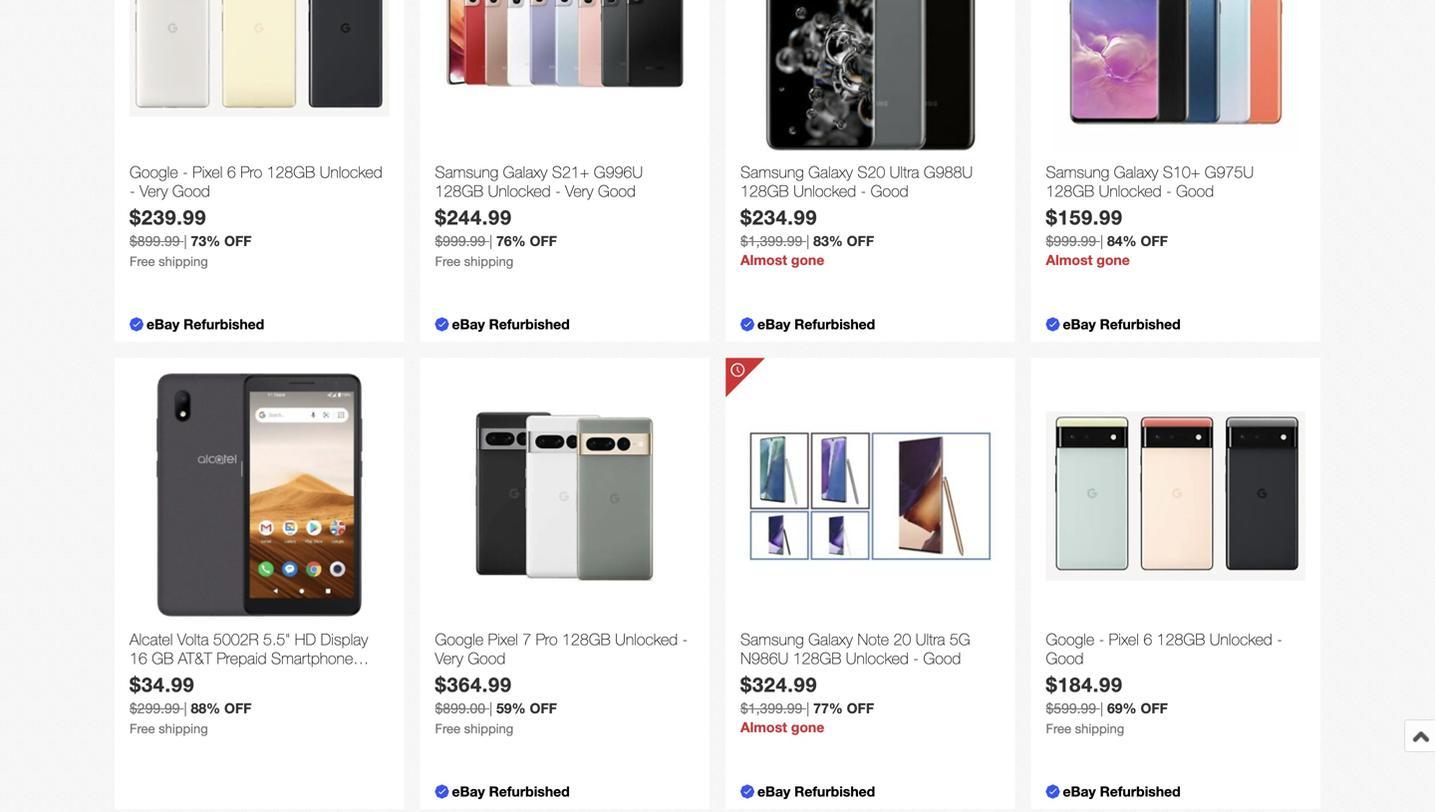 Task type: vqa. For each thing, say whether or not it's contained in the screenshot.


Task type: describe. For each thing, give the bounding box(es) containing it.
shipping inside the google - pixel 6 128gb unlocked - good $184.99 $599.99 | 69% off free shipping
[[1075, 722, 1125, 737]]

alcatel volta 5002r  5.5" hd display 16 gb at&t prepaid smartphone open box link
[[130, 630, 389, 687]]

google for $184.99
[[1046, 630, 1095, 649]]

good inside "google pixel 7 pro 128gb unlocked - very good $364.99 $899.00 | 59% off free shipping"
[[468, 649, 506, 668]]

prepaid
[[217, 649, 267, 668]]

volta
[[177, 630, 209, 649]]

$239.99
[[130, 206, 207, 230]]

galaxy for $324.99
[[809, 630, 853, 649]]

g988u
[[924, 163, 973, 181]]

unlocked inside samsung galaxy note 20 ultra 5g n986u 128gb unlocked - good $324.99 $1,399.99 | 77% off almost gone
[[846, 649, 909, 668]]

76%
[[497, 233, 526, 249]]

s20
[[858, 163, 886, 181]]

$1,399.99 inside samsung galaxy s20 ultra g988u 128gb unlocked - good $234.99 $1,399.99 | 83% off almost gone
[[741, 233, 803, 249]]

$299.99
[[130, 701, 180, 717]]

off inside the google - pixel 6 128gb unlocked - good $184.99 $599.99 | 69% off free shipping
[[1141, 701, 1169, 717]]

ebay for $364.99
[[452, 784, 485, 800]]

alcatel
[[130, 630, 173, 649]]

google pixel 7 pro 128gb unlocked - very good $364.99 $899.00 | 59% off free shipping
[[435, 630, 688, 737]]

ebay refurbished for $244.99
[[452, 316, 570, 333]]

good inside the google - pixel 6 pro 128gb unlocked - very good $239.99 $899.99 | 73% off free shipping
[[172, 182, 210, 201]]

good inside samsung galaxy s21+ g996u 128gb unlocked - very good $244.99 $999.99 | 76% off free shipping
[[598, 182, 636, 201]]

128gb inside the google - pixel 6 pro 128gb unlocked - very good $239.99 $899.99 | 73% off free shipping
[[267, 163, 315, 181]]

refurbished for $234.99
[[795, 316, 876, 333]]

galaxy for $234.99
[[809, 163, 853, 181]]

google - pixel 6 pro 128gb unlocked - very good $239.99 $899.99 | 73% off free shipping
[[130, 163, 383, 269]]

| inside the google - pixel 6 128gb unlocked - good $184.99 $599.99 | 69% off free shipping
[[1101, 701, 1104, 717]]

59%
[[497, 701, 526, 717]]

google pixel 7 pro 128gb unlocked - very good link
[[435, 630, 695, 673]]

google for very
[[130, 163, 178, 181]]

shipping inside the google - pixel 6 pro 128gb unlocked - very good $239.99 $899.99 | 73% off free shipping
[[159, 254, 208, 269]]

$899.00
[[435, 701, 486, 717]]

samsung galaxy s21+ g996u 128gb unlocked - very good $244.99 $999.99 | 76% off free shipping
[[435, 163, 643, 269]]

n986u
[[741, 649, 789, 668]]

samsung galaxy s10+ g975u 128gb unlocked - good $159.99 $999.99 | 84% off almost gone
[[1046, 163, 1254, 268]]

5002r
[[213, 630, 259, 649]]

77%
[[814, 701, 843, 717]]

unlocked inside samsung galaxy s20 ultra g988u 128gb unlocked - good $234.99 $1,399.99 | 83% off almost gone
[[794, 182, 857, 201]]

very for $244.99
[[565, 182, 594, 201]]

at&t
[[178, 649, 212, 668]]

$34.99 $299.99 | 88% off free shipping
[[130, 673, 252, 737]]

good inside "samsung galaxy s10+ g975u 128gb unlocked - good $159.99 $999.99 | 84% off almost gone"
[[1177, 182, 1215, 201]]

samsung for $324.99
[[741, 630, 804, 649]]

128gb inside the google - pixel 6 128gb unlocked - good $184.99 $599.99 | 69% off free shipping
[[1157, 630, 1206, 649]]

free inside samsung galaxy s21+ g996u 128gb unlocked - very good $244.99 $999.99 | 76% off free shipping
[[435, 254, 461, 269]]

s10+
[[1163, 163, 1201, 181]]

unlocked inside "google pixel 7 pro 128gb unlocked - very good $364.99 $899.00 | 59% off free shipping"
[[615, 630, 678, 649]]

refurbished for $159.99
[[1100, 316, 1181, 333]]

128gb inside "google pixel 7 pro 128gb unlocked - very good $364.99 $899.00 | 59% off free shipping"
[[562, 630, 611, 649]]

pixel inside "google pixel 7 pro 128gb unlocked - very good $364.99 $899.00 | 59% off free shipping"
[[488, 630, 518, 649]]

shipping inside "google pixel 7 pro 128gb unlocked - very good $364.99 $899.00 | 59% off free shipping"
[[464, 722, 514, 737]]

pro inside "google pixel 7 pro 128gb unlocked - very good $364.99 $899.00 | 59% off free shipping"
[[536, 630, 558, 649]]

good inside samsung galaxy s20 ultra g988u 128gb unlocked - good $234.99 $1,399.99 | 83% off almost gone
[[871, 182, 909, 201]]

6 for $184.99
[[1144, 630, 1153, 649]]

| inside samsung galaxy s21+ g996u 128gb unlocked - very good $244.99 $999.99 | 76% off free shipping
[[490, 233, 493, 249]]

5.5"
[[263, 630, 290, 649]]

off inside samsung galaxy note 20 ultra 5g n986u 128gb unlocked - good $324.99 $1,399.99 | 77% off almost gone
[[847, 701, 875, 717]]

very for $364.99
[[435, 649, 464, 668]]

ebay refurbished for $239.99
[[147, 316, 264, 333]]

$599.99
[[1046, 701, 1097, 717]]

| inside samsung galaxy note 20 ultra 5g n986u 128gb unlocked - good $324.99 $1,399.99 | 77% off almost gone
[[807, 701, 810, 717]]

- inside "samsung galaxy s10+ g975u 128gb unlocked - good $159.99 $999.99 | 84% off almost gone"
[[1167, 182, 1172, 201]]

128gb inside samsung galaxy s21+ g996u 128gb unlocked - very good $244.99 $999.99 | 76% off free shipping
[[435, 182, 484, 201]]

$999.99 inside samsung galaxy s21+ g996u 128gb unlocked - very good $244.99 $999.99 | 76% off free shipping
[[435, 233, 486, 249]]

samsung galaxy s20 ultra g988u 128gb unlocked - good link
[[741, 163, 1001, 206]]

ebay refurbished for $234.99
[[758, 316, 876, 333]]

refurbished for $364.99
[[489, 784, 570, 800]]

ebay for $159.99
[[1063, 316, 1096, 333]]

pro inside the google - pixel 6 pro 128gb unlocked - very good $239.99 $899.99 | 73% off free shipping
[[240, 163, 262, 181]]

hd
[[295, 630, 316, 649]]

free inside $34.99 $299.99 | 88% off free shipping
[[130, 722, 155, 737]]

ebay for $244.99
[[452, 316, 485, 333]]

refurbished for $324.99
[[795, 784, 876, 800]]

samsung for $244.99
[[435, 163, 499, 181]]

$34.99
[[130, 673, 195, 697]]

samsung galaxy note 20 ultra 5g n986u 128gb unlocked - good link
[[741, 630, 1001, 673]]

unlocked inside samsung galaxy s21+ g996u 128gb unlocked - very good $244.99 $999.99 | 76% off free shipping
[[488, 182, 551, 201]]

gone inside samsung galaxy s20 ultra g988u 128gb unlocked - good $234.99 $1,399.99 | 83% off almost gone
[[791, 252, 825, 268]]

$184.99
[[1046, 673, 1123, 697]]

69%
[[1108, 701, 1137, 717]]

shipping inside $34.99 $299.99 | 88% off free shipping
[[159, 722, 208, 737]]

88%
[[191, 701, 220, 717]]

galaxy for $159.99
[[1114, 163, 1159, 181]]

off inside the google - pixel 6 pro 128gb unlocked - very good $239.99 $899.99 | 73% off free shipping
[[224, 233, 252, 249]]

gone inside samsung galaxy note 20 ultra 5g n986u 128gb unlocked - good $324.99 $1,399.99 | 77% off almost gone
[[791, 720, 825, 736]]

samsung for $234.99
[[741, 163, 804, 181]]

alcatel volta 5002r  5.5" hd display 16 gb at&t prepaid smartphone open box
[[130, 630, 368, 687]]

6 for $239.99
[[227, 163, 236, 181]]

free inside "google pixel 7 pro 128gb unlocked - very good $364.99 $899.00 | 59% off free shipping"
[[435, 722, 461, 737]]



Task type: locate. For each thing, give the bounding box(es) containing it.
galaxy
[[503, 163, 548, 181], [809, 163, 853, 181], [1114, 163, 1159, 181], [809, 630, 853, 649]]

1 $1,399.99 from the top
[[741, 233, 803, 249]]

google
[[130, 163, 178, 181], [435, 630, 484, 649], [1046, 630, 1095, 649]]

almost inside samsung galaxy note 20 ultra 5g n986u 128gb unlocked - good $324.99 $1,399.99 | 77% off almost gone
[[741, 720, 788, 736]]

gb
[[152, 649, 174, 668]]

shipping down 69%
[[1075, 722, 1125, 737]]

almost inside samsung galaxy s20 ultra g988u 128gb unlocked - good $234.99 $1,399.99 | 83% off almost gone
[[741, 252, 788, 268]]

1 vertical spatial pro
[[536, 630, 558, 649]]

0 horizontal spatial very
[[140, 182, 168, 201]]

$899.99
[[130, 233, 180, 249]]

free down $299.99
[[130, 722, 155, 737]]

free down $244.99
[[435, 254, 461, 269]]

ebay refurbished for $184.99
[[1063, 784, 1181, 800]]

0 vertical spatial ultra
[[890, 163, 920, 181]]

refurbished down '73%'
[[184, 316, 264, 333]]

pixel up $239.99
[[193, 163, 223, 181]]

83%
[[814, 233, 843, 249]]

ebay for $239.99
[[147, 316, 180, 333]]

shipping down 59%
[[464, 722, 514, 737]]

off right "88%"
[[224, 701, 252, 717]]

unlocked
[[320, 163, 383, 181], [488, 182, 551, 201], [794, 182, 857, 201], [1099, 182, 1162, 201], [615, 630, 678, 649], [1210, 630, 1273, 649], [846, 649, 909, 668]]

1 horizontal spatial 6
[[1144, 630, 1153, 649]]

ebay refurbished down 59%
[[452, 784, 570, 800]]

samsung inside samsung galaxy s21+ g996u 128gb unlocked - very good $244.99 $999.99 | 76% off free shipping
[[435, 163, 499, 181]]

gone down 83%
[[791, 252, 825, 268]]

off inside $34.99 $299.99 | 88% off free shipping
[[224, 701, 252, 717]]

84%
[[1108, 233, 1137, 249]]

very inside the google - pixel 6 pro 128gb unlocked - very good $239.99 $899.99 | 73% off free shipping
[[140, 182, 168, 201]]

good down s10+
[[1177, 182, 1215, 201]]

$999.99
[[435, 233, 486, 249], [1046, 233, 1097, 249]]

$999.99 inside "samsung galaxy s10+ g975u 128gb unlocked - good $159.99 $999.99 | 84% off almost gone"
[[1046, 233, 1097, 249]]

ebay
[[147, 316, 180, 333], [452, 316, 485, 333], [758, 316, 791, 333], [1063, 316, 1096, 333], [452, 784, 485, 800], [758, 784, 791, 800], [1063, 784, 1096, 800]]

samsung inside "samsung galaxy s10+ g975u 128gb unlocked - good $159.99 $999.99 | 84% off almost gone"
[[1046, 163, 1110, 181]]

| left 59%
[[490, 701, 493, 717]]

0 horizontal spatial pixel
[[193, 163, 223, 181]]

ebay refurbished down 84%
[[1063, 316, 1181, 333]]

ebay refurbished for $324.99
[[758, 784, 876, 800]]

google - pixel 6 pro 128gb unlocked - very good link
[[130, 163, 389, 206]]

1 horizontal spatial $999.99
[[1046, 233, 1097, 249]]

very inside "google pixel 7 pro 128gb unlocked - very good $364.99 $899.00 | 59% off free shipping"
[[435, 649, 464, 668]]

g975u
[[1205, 163, 1254, 181]]

16
[[130, 649, 147, 668]]

google up $364.99
[[435, 630, 484, 649]]

google inside the google - pixel 6 128gb unlocked - good $184.99 $599.99 | 69% off free shipping
[[1046, 630, 1095, 649]]

| left 76%
[[490, 233, 493, 249]]

1 vertical spatial 6
[[1144, 630, 1153, 649]]

very
[[140, 182, 168, 201], [565, 182, 594, 201], [435, 649, 464, 668]]

1 horizontal spatial google
[[435, 630, 484, 649]]

$1,399.99 down $324.99
[[741, 701, 803, 717]]

$244.99
[[435, 206, 512, 230]]

unlocked inside the google - pixel 6 pro 128gb unlocked - very good $239.99 $899.99 | 73% off free shipping
[[320, 163, 383, 181]]

| inside "google pixel 7 pro 128gb unlocked - very good $364.99 $899.00 | 59% off free shipping"
[[490, 701, 493, 717]]

$364.99
[[435, 673, 512, 697]]

pixel
[[193, 163, 223, 181], [488, 630, 518, 649], [1109, 630, 1140, 649]]

- inside samsung galaxy note 20 ultra 5g n986u 128gb unlocked - good $324.99 $1,399.99 | 77% off almost gone
[[914, 649, 919, 668]]

samsung up "n986u"
[[741, 630, 804, 649]]

| inside samsung galaxy s20 ultra g988u 128gb unlocked - good $234.99 $1,399.99 | 83% off almost gone
[[807, 233, 810, 249]]

128gb inside "samsung galaxy s10+ g975u 128gb unlocked - good $159.99 $999.99 | 84% off almost gone"
[[1046, 182, 1095, 201]]

google inside "google pixel 7 pro 128gb unlocked - very good $364.99 $899.00 | 59% off free shipping"
[[435, 630, 484, 649]]

6
[[227, 163, 236, 181], [1144, 630, 1153, 649]]

2 horizontal spatial pixel
[[1109, 630, 1140, 649]]

almost
[[741, 252, 788, 268], [1046, 252, 1093, 268], [741, 720, 788, 736]]

good down "g996u"
[[598, 182, 636, 201]]

unlocked inside the google - pixel 6 128gb unlocked - good $184.99 $599.99 | 69% off free shipping
[[1210, 630, 1273, 649]]

pixel left 7 at the bottom left of page
[[488, 630, 518, 649]]

2 horizontal spatial google
[[1046, 630, 1095, 649]]

ebay refurbished
[[147, 316, 264, 333], [452, 316, 570, 333], [758, 316, 876, 333], [1063, 316, 1181, 333], [452, 784, 570, 800], [758, 784, 876, 800], [1063, 784, 1181, 800]]

128gb inside samsung galaxy s20 ultra g988u 128gb unlocked - good $234.99 $1,399.99 | 83% off almost gone
[[741, 182, 789, 201]]

off inside "samsung galaxy s10+ g975u 128gb unlocked - good $159.99 $999.99 | 84% off almost gone"
[[1141, 233, 1169, 249]]

refurbished
[[184, 316, 264, 333], [489, 316, 570, 333], [795, 316, 876, 333], [1100, 316, 1181, 333], [489, 784, 570, 800], [795, 784, 876, 800], [1100, 784, 1181, 800]]

0 horizontal spatial google
[[130, 163, 178, 181]]

almost down $324.99
[[741, 720, 788, 736]]

ebay for $234.99
[[758, 316, 791, 333]]

128gb
[[267, 163, 315, 181], [435, 182, 484, 201], [741, 182, 789, 201], [1046, 182, 1095, 201], [562, 630, 611, 649], [1157, 630, 1206, 649], [793, 649, 842, 668]]

off right 76%
[[530, 233, 557, 249]]

good inside samsung galaxy note 20 ultra 5g n986u 128gb unlocked - good $324.99 $1,399.99 | 77% off almost gone
[[924, 649, 962, 668]]

refurbished down 84%
[[1100, 316, 1181, 333]]

free inside the google - pixel 6 128gb unlocked - good $184.99 $599.99 | 69% off free shipping
[[1046, 722, 1072, 737]]

$234.99
[[741, 206, 818, 230]]

shipping down '73%'
[[159, 254, 208, 269]]

-
[[183, 163, 188, 181], [130, 182, 135, 201], [555, 182, 561, 201], [861, 182, 867, 201], [1167, 182, 1172, 201], [683, 630, 688, 649], [1099, 630, 1105, 649], [1278, 630, 1283, 649], [914, 649, 919, 668]]

good down s20
[[871, 182, 909, 201]]

$1,399.99 down $234.99
[[741, 233, 803, 249]]

google - pixel 6 128gb unlocked - good $184.99 $599.99 | 69% off free shipping
[[1046, 630, 1283, 737]]

1 $999.99 from the left
[[435, 233, 486, 249]]

1 horizontal spatial pixel
[[488, 630, 518, 649]]

2 $1,399.99 from the top
[[741, 701, 803, 717]]

20
[[894, 630, 912, 649]]

open
[[130, 668, 167, 687]]

galaxy inside "samsung galaxy s10+ g975u 128gb unlocked - good $159.99 $999.99 | 84% off almost gone"
[[1114, 163, 1159, 181]]

box
[[171, 668, 197, 687]]

google up $184.99
[[1046, 630, 1095, 649]]

ebay refurbished for $159.99
[[1063, 316, 1181, 333]]

| left 77%
[[807, 701, 810, 717]]

google - pixel 6 128gb unlocked - good link
[[1046, 630, 1306, 673]]

0 vertical spatial pro
[[240, 163, 262, 181]]

refurbished for $239.99
[[184, 316, 264, 333]]

128gb inside samsung galaxy note 20 ultra 5g n986u 128gb unlocked - good $324.99 $1,399.99 | 77% off almost gone
[[793, 649, 842, 668]]

ebay refurbished down 77%
[[758, 784, 876, 800]]

off inside samsung galaxy s21+ g996u 128gb unlocked - very good $244.99 $999.99 | 76% off free shipping
[[530, 233, 557, 249]]

off right 83%
[[847, 233, 875, 249]]

ultra inside samsung galaxy s20 ultra g988u 128gb unlocked - good $234.99 $1,399.99 | 83% off almost gone
[[890, 163, 920, 181]]

samsung galaxy note 20 ultra 5g n986u 128gb unlocked - good $324.99 $1,399.99 | 77% off almost gone
[[741, 630, 971, 736]]

g996u
[[594, 163, 643, 181]]

off right '73%'
[[224, 233, 252, 249]]

- inside samsung galaxy s21+ g996u 128gb unlocked - very good $244.99 $999.99 | 76% off free shipping
[[555, 182, 561, 201]]

off right 69%
[[1141, 701, 1169, 717]]

|
[[184, 233, 187, 249], [490, 233, 493, 249], [807, 233, 810, 249], [1101, 233, 1104, 249], [184, 701, 187, 717], [490, 701, 493, 717], [807, 701, 810, 717], [1101, 701, 1104, 717]]

off right 59%
[[530, 701, 557, 717]]

ebay refurbished down 76%
[[452, 316, 570, 333]]

| left 84%
[[1101, 233, 1104, 249]]

samsung inside samsung galaxy s20 ultra g988u 128gb unlocked - good $234.99 $1,399.99 | 83% off almost gone
[[741, 163, 804, 181]]

1 horizontal spatial very
[[435, 649, 464, 668]]

0 vertical spatial $1,399.99
[[741, 233, 803, 249]]

google up $239.99
[[130, 163, 178, 181]]

almost down $159.99
[[1046, 252, 1093, 268]]

0 horizontal spatial $999.99
[[435, 233, 486, 249]]

ebay refurbished for $364.99
[[452, 784, 570, 800]]

| left 69%
[[1101, 701, 1104, 717]]

6 inside the google - pixel 6 pro 128gb unlocked - very good $239.99 $899.99 | 73% off free shipping
[[227, 163, 236, 181]]

smartphone
[[271, 649, 353, 668]]

samsung galaxy s10+ g975u 128gb unlocked - good link
[[1046, 163, 1306, 206]]

unlocked inside "samsung galaxy s10+ g975u 128gb unlocked - good $159.99 $999.99 | 84% off almost gone"
[[1099, 182, 1162, 201]]

galaxy left s10+
[[1114, 163, 1159, 181]]

free inside the google - pixel 6 pro 128gb unlocked - very good $239.99 $899.99 | 73% off free shipping
[[130, 254, 155, 269]]

very inside samsung galaxy s21+ g996u 128gb unlocked - very good $244.99 $999.99 | 76% off free shipping
[[565, 182, 594, 201]]

gone down 77%
[[791, 720, 825, 736]]

samsung up $244.99
[[435, 163, 499, 181]]

almost inside "samsung galaxy s10+ g975u 128gb unlocked - good $159.99 $999.99 | 84% off almost gone"
[[1046, 252, 1093, 268]]

ebay for $324.99
[[758, 784, 791, 800]]

ultra inside samsung galaxy note 20 ultra 5g n986u 128gb unlocked - good $324.99 $1,399.99 | 77% off almost gone
[[916, 630, 946, 649]]

refurbished down 69%
[[1100, 784, 1181, 800]]

very down s21+
[[565, 182, 594, 201]]

pixel up $184.99
[[1109, 630, 1140, 649]]

2 horizontal spatial very
[[565, 182, 594, 201]]

7
[[523, 630, 532, 649]]

samsung up $234.99
[[741, 163, 804, 181]]

pixel inside the google - pixel 6 pro 128gb unlocked - very good $239.99 $899.99 | 73% off free shipping
[[193, 163, 223, 181]]

galaxy for $244.99
[[503, 163, 548, 181]]

pro
[[240, 163, 262, 181], [536, 630, 558, 649]]

samsung inside samsung galaxy note 20 ultra 5g n986u 128gb unlocked - good $324.99 $1,399.99 | 77% off almost gone
[[741, 630, 804, 649]]

ebay refurbished down '73%'
[[147, 316, 264, 333]]

off inside "google pixel 7 pro 128gb unlocked - very good $364.99 $899.00 | 59% off free shipping"
[[530, 701, 557, 717]]

free down $599.99
[[1046, 722, 1072, 737]]

off right 84%
[[1141, 233, 1169, 249]]

shipping down "88%"
[[159, 722, 208, 737]]

galaxy inside samsung galaxy s21+ g996u 128gb unlocked - very good $244.99 $999.99 | 76% off free shipping
[[503, 163, 548, 181]]

good inside the google - pixel 6 128gb unlocked - good $184.99 $599.99 | 69% off free shipping
[[1046, 649, 1084, 668]]

samsung up $159.99
[[1046, 163, 1110, 181]]

$999.99 down $244.99
[[435, 233, 486, 249]]

ultra right 20
[[916, 630, 946, 649]]

off inside samsung galaxy s20 ultra g988u 128gb unlocked - good $234.99 $1,399.99 | 83% off almost gone
[[847, 233, 875, 249]]

0 horizontal spatial pro
[[240, 163, 262, 181]]

| left 83%
[[807, 233, 810, 249]]

refurbished for $244.99
[[489, 316, 570, 333]]

6 inside the google - pixel 6 128gb unlocked - good $184.99 $599.99 | 69% off free shipping
[[1144, 630, 1153, 649]]

2 $999.99 from the left
[[1046, 233, 1097, 249]]

shipping down 76%
[[464, 254, 514, 269]]

almost down $234.99
[[741, 252, 788, 268]]

s21+
[[552, 163, 590, 181]]

73%
[[191, 233, 220, 249]]

gone down 84%
[[1097, 252, 1130, 268]]

display
[[321, 630, 368, 649]]

- inside samsung galaxy s20 ultra g988u 128gb unlocked - good $234.99 $1,399.99 | 83% off almost gone
[[861, 182, 867, 201]]

1 vertical spatial ultra
[[916, 630, 946, 649]]

refurbished down 76%
[[489, 316, 570, 333]]

very up $364.99
[[435, 649, 464, 668]]

| inside "samsung galaxy s10+ g975u 128gb unlocked - good $159.99 $999.99 | 84% off almost gone"
[[1101, 233, 1104, 249]]

refurbished down 77%
[[795, 784, 876, 800]]

$159.99
[[1046, 206, 1123, 230]]

galaxy inside samsung galaxy s20 ultra g988u 128gb unlocked - good $234.99 $1,399.99 | 83% off almost gone
[[809, 163, 853, 181]]

samsung galaxy s21+ g996u 128gb unlocked - very good link
[[435, 163, 695, 206]]

good up $364.99
[[468, 649, 506, 668]]

good
[[172, 182, 210, 201], [598, 182, 636, 201], [871, 182, 909, 201], [1177, 182, 1215, 201], [468, 649, 506, 668], [924, 649, 962, 668], [1046, 649, 1084, 668]]

shipping
[[159, 254, 208, 269], [464, 254, 514, 269], [159, 722, 208, 737], [464, 722, 514, 737], [1075, 722, 1125, 737]]

ebay refurbished down 83%
[[758, 316, 876, 333]]

refurbished down 83%
[[795, 316, 876, 333]]

samsung
[[435, 163, 499, 181], [741, 163, 804, 181], [1046, 163, 1110, 181], [741, 630, 804, 649]]

$1,399.99
[[741, 233, 803, 249], [741, 701, 803, 717]]

galaxy left note
[[809, 630, 853, 649]]

good up $184.99
[[1046, 649, 1084, 668]]

| left "88%"
[[184, 701, 187, 717]]

refurbished for $184.99
[[1100, 784, 1181, 800]]

good down 5g
[[924, 649, 962, 668]]

samsung for $159.99
[[1046, 163, 1110, 181]]

refurbished down 59%
[[489, 784, 570, 800]]

$999.99 down $159.99
[[1046, 233, 1097, 249]]

ultra right s20
[[890, 163, 920, 181]]

samsung galaxy s20 ultra g988u 128gb unlocked - good $234.99 $1,399.99 | 83% off almost gone
[[741, 163, 973, 268]]

1 horizontal spatial pro
[[536, 630, 558, 649]]

off
[[224, 233, 252, 249], [530, 233, 557, 249], [847, 233, 875, 249], [1141, 233, 1169, 249], [224, 701, 252, 717], [530, 701, 557, 717], [847, 701, 875, 717], [1141, 701, 1169, 717]]

pixel inside the google - pixel 6 128gb unlocked - good $184.99 $599.99 | 69% off free shipping
[[1109, 630, 1140, 649]]

ebay for $184.99
[[1063, 784, 1096, 800]]

free down $899.00
[[435, 722, 461, 737]]

| left '73%'
[[184, 233, 187, 249]]

5g
[[950, 630, 971, 649]]

ebay refurbished down 69%
[[1063, 784, 1181, 800]]

0 horizontal spatial 6
[[227, 163, 236, 181]]

gone inside "samsung galaxy s10+ g975u 128gb unlocked - good $159.99 $999.99 | 84% off almost gone"
[[1097, 252, 1130, 268]]

| inside $34.99 $299.99 | 88% off free shipping
[[184, 701, 187, 717]]

ultra
[[890, 163, 920, 181], [916, 630, 946, 649]]

$1,399.99 inside samsung galaxy note 20 ultra 5g n986u 128gb unlocked - good $324.99 $1,399.99 | 77% off almost gone
[[741, 701, 803, 717]]

shipping inside samsung galaxy s21+ g996u 128gb unlocked - very good $244.99 $999.99 | 76% off free shipping
[[464, 254, 514, 269]]

$324.99
[[741, 673, 818, 697]]

1 vertical spatial $1,399.99
[[741, 701, 803, 717]]

| inside the google - pixel 6 pro 128gb unlocked - very good $239.99 $899.99 | 73% off free shipping
[[184, 233, 187, 249]]

google for good
[[435, 630, 484, 649]]

gone
[[791, 252, 825, 268], [1097, 252, 1130, 268], [791, 720, 825, 736]]

free down $899.99
[[130, 254, 155, 269]]

free
[[130, 254, 155, 269], [435, 254, 461, 269], [130, 722, 155, 737], [435, 722, 461, 737], [1046, 722, 1072, 737]]

good up $239.99
[[172, 182, 210, 201]]

google inside the google - pixel 6 pro 128gb unlocked - very good $239.99 $899.99 | 73% off free shipping
[[130, 163, 178, 181]]

- inside "google pixel 7 pro 128gb unlocked - very good $364.99 $899.00 | 59% off free shipping"
[[683, 630, 688, 649]]

galaxy left s20
[[809, 163, 853, 181]]

galaxy left s21+
[[503, 163, 548, 181]]

very up $239.99
[[140, 182, 168, 201]]

off right 77%
[[847, 701, 875, 717]]

galaxy inside samsung galaxy note 20 ultra 5g n986u 128gb unlocked - good $324.99 $1,399.99 | 77% off almost gone
[[809, 630, 853, 649]]

0 vertical spatial 6
[[227, 163, 236, 181]]

note
[[858, 630, 889, 649]]

pixel for $184.99
[[1109, 630, 1140, 649]]

pixel for $239.99
[[193, 163, 223, 181]]



